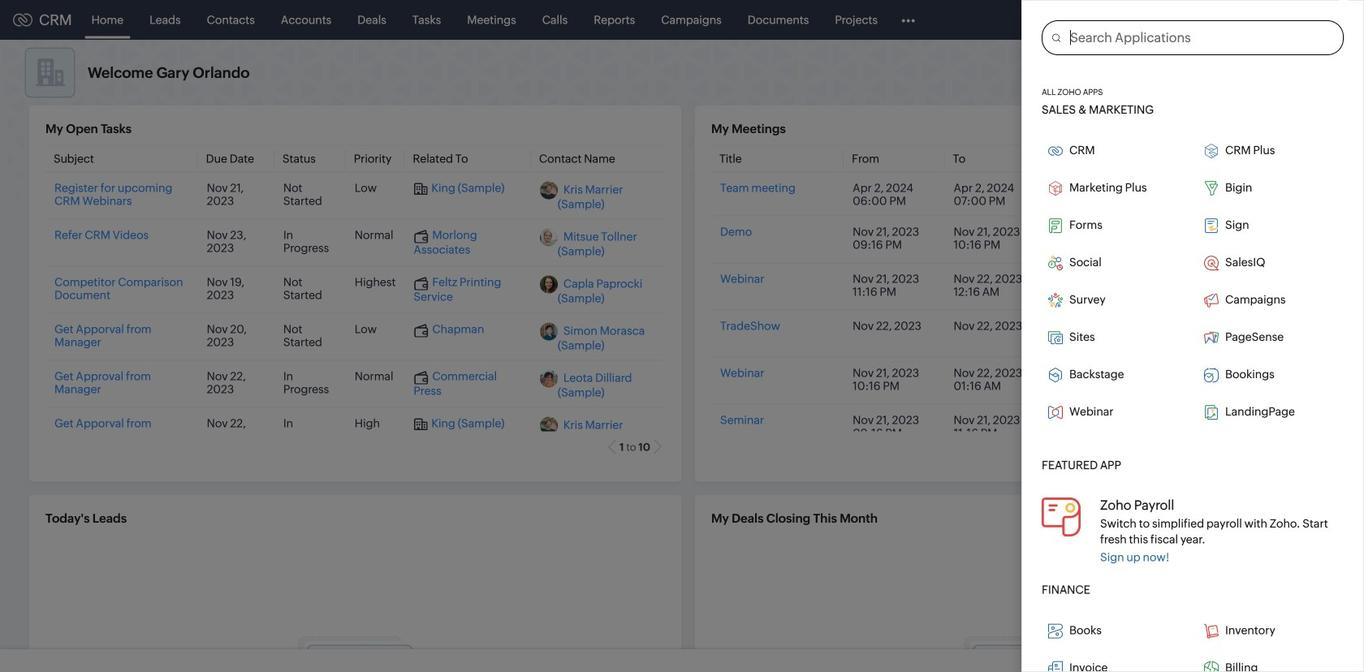 Task type: locate. For each thing, give the bounding box(es) containing it.
logo image
[[13, 13, 32, 26]]

Search Applications text field
[[1061, 21, 1344, 54]]

search element
[[1149, 0, 1183, 40]]



Task type: vqa. For each thing, say whether or not it's contained in the screenshot.
Search Image at the right
yes



Task type: describe. For each thing, give the bounding box(es) containing it.
search image
[[1159, 13, 1173, 27]]

calendar image
[[1192, 13, 1206, 26]]

zoho payroll image
[[1042, 498, 1081, 537]]

profile image
[[1292, 7, 1318, 33]]

profile element
[[1282, 0, 1327, 39]]



